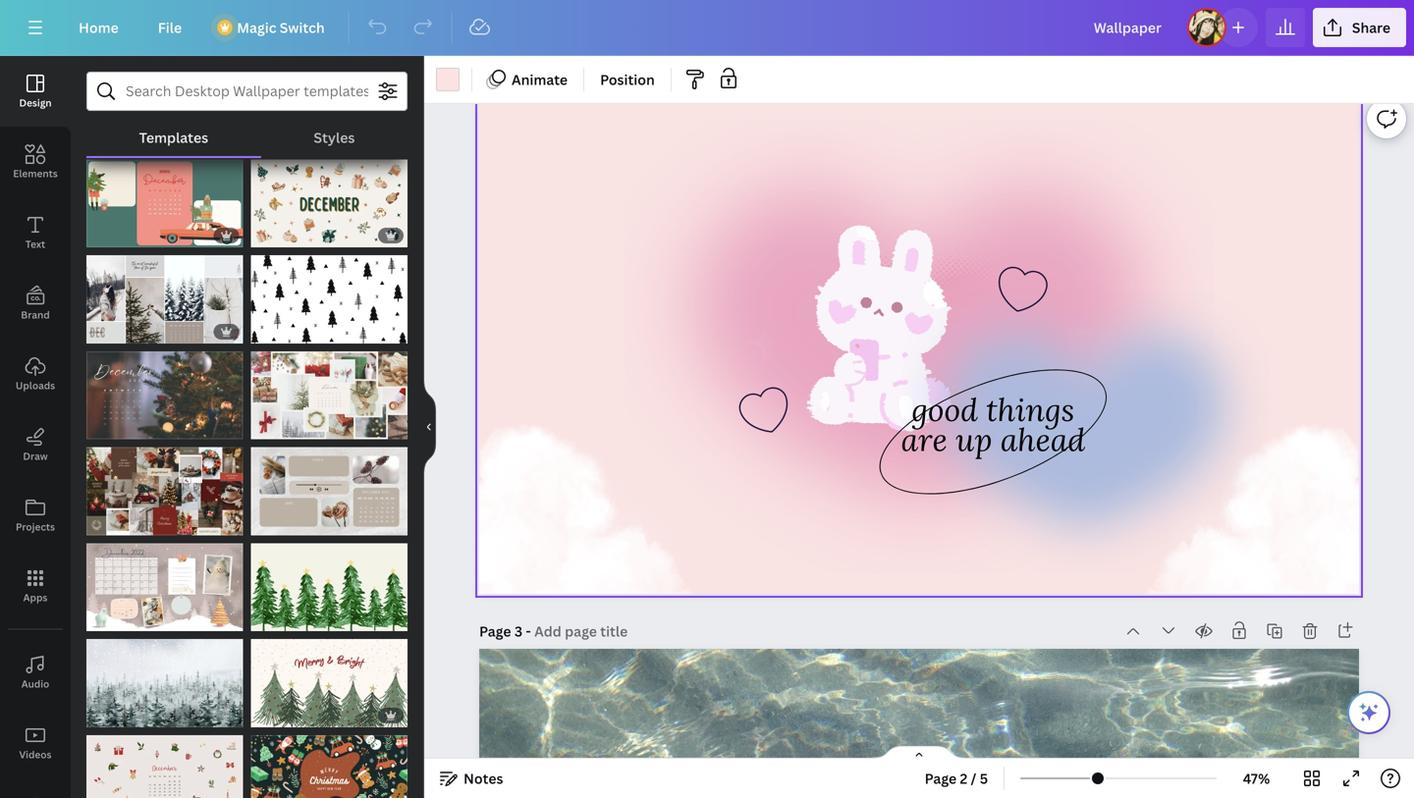 Task type: vqa. For each thing, say whether or not it's contained in the screenshot.
Green Cute Christmas Patterns Background Desktop Wallpaper group in the bottom left of the page
yes



Task type: locate. For each thing, give the bounding box(es) containing it.
show pages image
[[872, 746, 967, 761]]

page left 2
[[925, 770, 957, 788]]

beige modern moodboard christmas photo collage december desktop wallpaper image
[[251, 352, 408, 440]]

page inside button
[[925, 770, 957, 788]]

watercolor christmas trees desktop wallpaper group
[[251, 532, 408, 632]]

1 vertical spatial page
[[925, 770, 957, 788]]

share button
[[1313, 8, 1407, 47]]

0 vertical spatial page
[[479, 622, 511, 641]]

aesthetic winter december 2022 organizer calendar desktop  wallpaper group
[[86, 244, 243, 344]]

page for page 3 -
[[479, 622, 511, 641]]

Page title text field
[[535, 622, 630, 641]]

elements button
[[0, 127, 71, 197]]

2
[[960, 770, 968, 788]]

brand
[[21, 308, 50, 322]]

december festive christmas desktop wallpaper group
[[251, 148, 408, 248]]

hide image
[[423, 380, 436, 474]]

heart round radial halftone image
[[801, 248, 1038, 446]]

1 horizontal spatial page
[[925, 770, 957, 788]]

file button
[[142, 8, 198, 47]]

-
[[526, 622, 531, 641]]

animate button
[[480, 64, 576, 95]]

page 2 / 5
[[925, 770, 988, 788]]

up
[[956, 419, 993, 460]]

page
[[479, 622, 511, 641], [925, 770, 957, 788]]

apps
[[23, 591, 48, 605]]

page left 3
[[479, 622, 511, 641]]

brand button
[[0, 268, 71, 339]]

beige pink white elegant december 2022 christmas desktop wallpaper image
[[86, 544, 243, 632]]

position button
[[592, 64, 663, 95]]

elements
[[13, 167, 58, 180]]

share
[[1353, 18, 1391, 37]]

colorful cute christmas illustration december calendar desktop wallpaper group
[[86, 724, 243, 799]]

cream and green aesthetic merry & bright desktop wallpaper image
[[251, 640, 408, 728]]

beige pink white elegant december 2022 christmas desktop wallpaper group
[[86, 532, 243, 632]]

apps button
[[0, 551, 71, 622]]

styles button
[[261, 119, 408, 156]]

page 2 / 5 button
[[917, 763, 996, 795]]

good things
[[912, 389, 1075, 430]]

videos
[[19, 749, 52, 762]]

0 horizontal spatial page
[[479, 622, 511, 641]]

beige modern moodboard christmas photo collage december desktop wallpaper group
[[251, 340, 408, 440]]

beige aesthetic december 2023 organizer desktop wallpaper image
[[251, 448, 408, 536]]

colorful cute christmas illustration december calendar desktop wallpaper image
[[86, 736, 243, 799]]

are
[[901, 419, 948, 460]]

47%
[[1243, 770, 1271, 788]]

green cute christmas patterns background desktop wallpaper group
[[251, 724, 408, 799]]

switch
[[280, 18, 325, 37]]

white & black christmas tree desktop wallpaper group
[[251, 244, 408, 344]]

draw
[[23, 450, 48, 463]]

home link
[[63, 8, 134, 47]]

december festive christmas desktop wallpaper image
[[251, 160, 408, 248]]



Task type: describe. For each thing, give the bounding box(es) containing it.
projects
[[16, 521, 55, 534]]

cream and green aesthetic merry & bright desktop wallpaper group
[[251, 628, 408, 728]]

ahead
[[1001, 419, 1086, 460]]

canva assistant image
[[1358, 701, 1381, 725]]

templates
[[139, 128, 208, 147]]

position
[[600, 70, 655, 89]]

uploads
[[16, 379, 55, 392]]

red and brown aesthetic vision board photo collage christmas desktop wallpaper group
[[86, 436, 243, 536]]

cute illustrated christmas calendar december 2023 organizer desktop wallpaper group
[[86, 148, 243, 248]]

styles
[[314, 128, 355, 147]]

main menu bar
[[0, 0, 1415, 56]]

notes button
[[432, 763, 511, 795]]

page for page 2 / 5
[[925, 770, 957, 788]]

#ffe2e2 image
[[436, 68, 460, 91]]

templates button
[[86, 119, 261, 156]]

5
[[980, 770, 988, 788]]

magic switch
[[237, 18, 325, 37]]

text button
[[0, 197, 71, 268]]

uploads button
[[0, 339, 71, 410]]

design button
[[0, 56, 71, 127]]

white & black christmas tree desktop wallpaper image
[[251, 256, 408, 344]]

Search Desktop Wallpaper templates search field
[[126, 73, 368, 110]]

beige aesthetic december 2023 organizer desktop wallpaper group
[[251, 436, 408, 536]]

text
[[25, 238, 45, 251]]

red and brown aesthetic vision board photo collage christmas desktop wallpaper image
[[86, 448, 243, 536]]

things
[[987, 389, 1075, 430]]

projects button
[[0, 480, 71, 551]]

/
[[971, 770, 977, 788]]

green minimalist christmas 2023 december wallpaper group
[[86, 340, 243, 440]]

notes
[[464, 770, 503, 788]]

home
[[79, 18, 119, 37]]

watercolor christmas trees desktop wallpaper image
[[251, 544, 408, 632]]

white and grey aesthetic watercolor christmas forest desktop wallpaper group
[[86, 628, 243, 728]]

3
[[515, 622, 523, 641]]

green minimalist christmas 2023 december wallpaper image
[[86, 352, 243, 440]]

Design title text field
[[1078, 8, 1180, 47]]

file
[[158, 18, 182, 37]]

page 3 -
[[479, 622, 535, 641]]

side panel tab list
[[0, 56, 71, 799]]

good
[[912, 389, 978, 430]]

white and grey aesthetic watercolor christmas forest desktop wallpaper image
[[86, 640, 243, 728]]

#ffe2e2 image
[[436, 68, 460, 91]]

47% button
[[1225, 763, 1289, 795]]

videos button
[[0, 708, 71, 779]]

are up ahead
[[901, 419, 1086, 460]]

magic
[[237, 18, 277, 37]]

aesthetic winter december 2022 organizer calendar desktop  wallpaper image
[[86, 256, 243, 344]]

magic switch button
[[205, 8, 341, 47]]

animate
[[512, 70, 568, 89]]

draw button
[[0, 410, 71, 480]]

design
[[19, 96, 52, 110]]

audio button
[[0, 638, 71, 708]]

audio
[[21, 678, 49, 691]]



